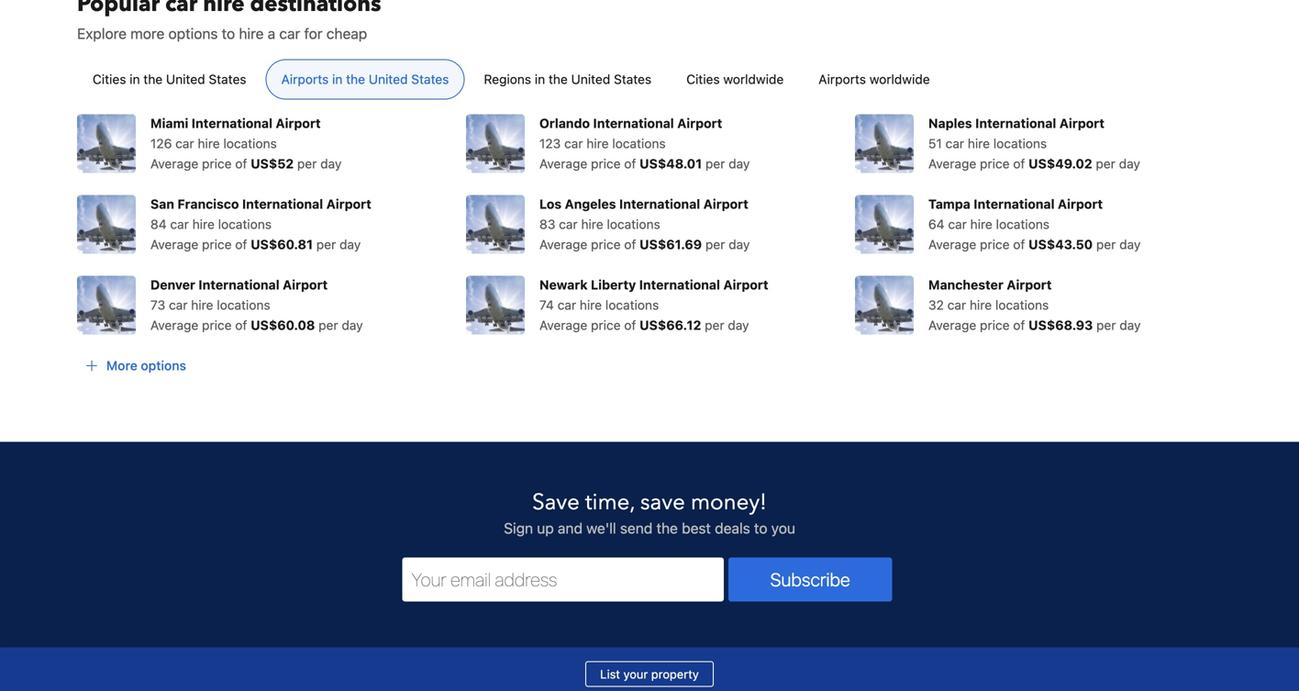 Task type: locate. For each thing, give the bounding box(es) containing it.
subscribe button
[[729, 557, 893, 602]]

2 airports from the left
[[819, 71, 867, 87]]

of inside naples international airport 51 car hire locations average price of us$49.02 per day
[[1014, 156, 1026, 171]]

cheap car hire in manchester airport - man image
[[855, 276, 914, 334]]

time,
[[586, 487, 635, 518]]

the down save
[[657, 519, 678, 537]]

the up orlando
[[549, 71, 568, 87]]

airports
[[281, 71, 329, 87], [819, 71, 867, 87]]

average down "32"
[[929, 317, 977, 333]]

price inside san francisco international airport 84 car hire locations average price of us$60.81 per day
[[202, 237, 232, 252]]

average down 123
[[540, 156, 588, 171]]

united for airports
[[369, 71, 408, 87]]

average down 74
[[540, 317, 588, 333]]

hire down angeles
[[581, 216, 604, 232]]

price up francisco
[[202, 156, 232, 171]]

international inside "tampa international airport 64 car hire locations average price of us$43.50 per day"
[[974, 196, 1055, 211]]

day inside "tampa international airport 64 car hire locations average price of us$43.50 per day"
[[1120, 237, 1141, 252]]

average down '73'
[[151, 317, 199, 333]]

locations up us$68.93
[[996, 297, 1049, 312]]

1 worldwide from the left
[[724, 71, 784, 87]]

per right us$68.93
[[1097, 317, 1117, 333]]

options right more
[[141, 358, 186, 373]]

price left 'us$60.08'
[[202, 317, 232, 333]]

2 united from the left
[[369, 71, 408, 87]]

per right us$52
[[297, 156, 317, 171]]

price down liberty
[[591, 317, 621, 333]]

property
[[652, 667, 699, 681]]

list your property link
[[586, 661, 714, 687]]

hire down orlando
[[587, 136, 609, 151]]

per right us$60.81
[[317, 237, 336, 252]]

1 in from the left
[[130, 71, 140, 87]]

1 states from the left
[[209, 71, 247, 87]]

of left "us$43.50"
[[1014, 237, 1026, 252]]

cheap
[[327, 25, 367, 42]]

international up us$61.69
[[620, 196, 701, 211]]

hire down tampa
[[971, 216, 993, 232]]

average inside naples international airport 51 car hire locations average price of us$49.02 per day
[[929, 156, 977, 171]]

hire inside naples international airport 51 car hire locations average price of us$49.02 per day
[[968, 136, 991, 151]]

per right "us$43.50"
[[1097, 237, 1117, 252]]

cities in the united states
[[93, 71, 247, 87]]

us$48.01
[[640, 156, 702, 171]]

hire down naples
[[968, 136, 991, 151]]

save
[[641, 487, 686, 518]]

hire down the manchester
[[970, 297, 992, 312]]

car right 83
[[559, 216, 578, 232]]

average down 64
[[929, 237, 977, 252]]

average inside san francisco international airport 84 car hire locations average price of us$60.81 per day
[[151, 237, 199, 252]]

per right us$49.02
[[1096, 156, 1116, 171]]

0 horizontal spatial united
[[166, 71, 205, 87]]

international up us$49.02
[[976, 115, 1057, 131]]

per inside denver international airport 73 car hire locations average price of us$60.08 per day
[[319, 317, 338, 333]]

airport inside "tampa international airport 64 car hire locations average price of us$43.50 per day"
[[1058, 196, 1103, 211]]

1 vertical spatial to
[[754, 519, 768, 537]]

day
[[321, 156, 342, 171], [729, 156, 750, 171], [1120, 156, 1141, 171], [340, 237, 361, 252], [729, 237, 750, 252], [1120, 237, 1141, 252], [342, 317, 363, 333], [728, 317, 750, 333], [1120, 317, 1141, 333]]

states down explore more options to hire a car for cheap
[[209, 71, 247, 87]]

3 in from the left
[[535, 71, 545, 87]]

1 cities from the left
[[93, 71, 126, 87]]

us$60.81
[[251, 237, 313, 252]]

price
[[202, 156, 232, 171], [591, 156, 621, 171], [980, 156, 1010, 171], [202, 237, 232, 252], [591, 237, 621, 252], [980, 237, 1010, 252], [202, 317, 232, 333], [591, 317, 621, 333], [980, 317, 1010, 333]]

of inside los angeles international airport 83 car hire locations average price of us$61.69 per day
[[624, 237, 636, 252]]

us$61.69
[[640, 237, 702, 252]]

subscribe
[[771, 568, 851, 590]]

0 horizontal spatial airports
[[281, 71, 329, 87]]

1 horizontal spatial in
[[332, 71, 343, 87]]

cities for cities worldwide
[[687, 71, 720, 87]]

per right us$61.69
[[706, 237, 725, 252]]

of left us$48.01
[[624, 156, 636, 171]]

in inside airports in the united states button
[[332, 71, 343, 87]]

2 worldwide from the left
[[870, 71, 930, 87]]

orlando
[[540, 115, 590, 131]]

price up the manchester
[[980, 237, 1010, 252]]

cities for cities in the united states
[[93, 71, 126, 87]]

locations up "us$43.50"
[[997, 216, 1050, 232]]

average down 83
[[540, 237, 588, 252]]

in down 'cheap'
[[332, 71, 343, 87]]

car inside denver international airport 73 car hire locations average price of us$60.08 per day
[[169, 297, 188, 312]]

day right us$66.12
[[728, 317, 750, 333]]

francisco
[[178, 196, 239, 211]]

2 states from the left
[[411, 71, 449, 87]]

us$68.93
[[1029, 317, 1094, 333]]

in down 'more' at the left top of page
[[130, 71, 140, 87]]

price up liberty
[[591, 237, 621, 252]]

day inside san francisco international airport 84 car hire locations average price of us$60.81 per day
[[340, 237, 361, 252]]

more
[[106, 358, 137, 373]]

cities
[[93, 71, 126, 87], [687, 71, 720, 87]]

locations up us$52
[[223, 136, 277, 151]]

international up us$52
[[192, 115, 273, 131]]

hire inside "tampa international airport 64 car hire locations average price of us$43.50 per day"
[[971, 216, 993, 232]]

airports worldwide button
[[803, 59, 946, 99]]

airports down for
[[281, 71, 329, 87]]

of left us$52
[[235, 156, 247, 171]]

united
[[166, 71, 205, 87], [369, 71, 408, 87], [572, 71, 611, 87]]

san francisco international airport 84 car hire locations average price of us$60.81 per day
[[151, 196, 372, 252]]

day right us$61.69
[[729, 237, 750, 252]]

international inside denver international airport 73 car hire locations average price of us$60.08 per day
[[199, 277, 280, 292]]

locations up us$49.02
[[994, 136, 1048, 151]]

hire right 126
[[198, 136, 220, 151]]

1 horizontal spatial airports
[[819, 71, 867, 87]]

locations down liberty
[[606, 297, 659, 312]]

of left us$49.02
[[1014, 156, 1026, 171]]

price inside naples international airport 51 car hire locations average price of us$49.02 per day
[[980, 156, 1010, 171]]

naples
[[929, 115, 973, 131]]

of left us$68.93
[[1014, 317, 1026, 333]]

cheap car hire in denver international airport - den image
[[77, 276, 136, 334]]

0 horizontal spatial states
[[209, 71, 247, 87]]

the down 'more' at the left top of page
[[144, 71, 163, 87]]

2 in from the left
[[332, 71, 343, 87]]

denver international airport 73 car hire locations average price of us$60.08 per day
[[151, 277, 363, 333]]

average down 126
[[151, 156, 199, 171]]

hire
[[239, 25, 264, 42], [198, 136, 220, 151], [587, 136, 609, 151], [968, 136, 991, 151], [192, 216, 215, 232], [581, 216, 604, 232], [971, 216, 993, 232], [191, 297, 213, 312], [580, 297, 602, 312], [970, 297, 992, 312]]

and
[[558, 519, 583, 537]]

in right regions at the top of the page
[[535, 71, 545, 87]]

74
[[540, 297, 554, 312]]

states left regions at the top of the page
[[411, 71, 449, 87]]

angeles
[[565, 196, 616, 211]]

airport inside denver international airport 73 car hire locations average price of us$60.08 per day
[[283, 277, 328, 292]]

cheap car hire in miami international airport - mia image
[[77, 114, 136, 173]]

the for cities
[[144, 71, 163, 87]]

per inside "newark liberty international airport 74 car hire locations average price of us$66.12 per day"
[[705, 317, 725, 333]]

us$43.50
[[1029, 237, 1093, 252]]

car right 74
[[558, 297, 577, 312]]

international inside los angeles international airport 83 car hire locations average price of us$61.69 per day
[[620, 196, 701, 211]]

airports in the united states
[[281, 71, 449, 87]]

hire inside the manchester airport 32 car hire locations average price of us$68.93 per day
[[970, 297, 992, 312]]

the for airports
[[346, 71, 365, 87]]

day right us$52
[[321, 156, 342, 171]]

locations down francisco
[[218, 216, 272, 232]]

options
[[168, 25, 218, 42], [141, 358, 186, 373]]

airport
[[276, 115, 321, 131], [678, 115, 723, 131], [1060, 115, 1105, 131], [326, 196, 372, 211], [704, 196, 749, 211], [1058, 196, 1103, 211], [283, 277, 328, 292], [724, 277, 769, 292], [1007, 277, 1052, 292]]

1 horizontal spatial united
[[369, 71, 408, 87]]

locations up us$48.01
[[613, 136, 666, 151]]

the down 'cheap'
[[346, 71, 365, 87]]

average inside orlando international airport 123 car hire locations average price of us$48.01 per day
[[540, 156, 588, 171]]

car inside "tampa international airport 64 car hire locations average price of us$43.50 per day"
[[949, 216, 967, 232]]

car right 126
[[175, 136, 194, 151]]

cities down explore
[[93, 71, 126, 87]]

per inside miami international airport 126 car hire locations average price of us$52 per day
[[297, 156, 317, 171]]

miami
[[151, 115, 188, 131]]

hire down francisco
[[192, 216, 215, 232]]

per right 'us$60.08'
[[319, 317, 338, 333]]

3 states from the left
[[614, 71, 652, 87]]

1 horizontal spatial cities
[[687, 71, 720, 87]]

per
[[297, 156, 317, 171], [706, 156, 726, 171], [1096, 156, 1116, 171], [317, 237, 336, 252], [706, 237, 725, 252], [1097, 237, 1117, 252], [319, 317, 338, 333], [705, 317, 725, 333], [1097, 317, 1117, 333]]

airports for airports worldwide
[[819, 71, 867, 87]]

car right 64
[[949, 216, 967, 232]]

save
[[532, 487, 580, 518]]

international inside orlando international airport 123 car hire locations average price of us$48.01 per day
[[593, 115, 674, 131]]

hire down liberty
[[580, 297, 602, 312]]

2 horizontal spatial in
[[535, 71, 545, 87]]

locations inside "newark liberty international airport 74 car hire locations average price of us$66.12 per day"
[[606, 297, 659, 312]]

us$66.12
[[640, 317, 702, 333]]

international down us$61.69
[[640, 277, 721, 292]]

we'll
[[587, 519, 617, 537]]

of
[[235, 156, 247, 171], [624, 156, 636, 171], [1014, 156, 1026, 171], [235, 237, 247, 252], [624, 237, 636, 252], [1014, 237, 1026, 252], [235, 317, 247, 333], [624, 317, 636, 333], [1014, 317, 1026, 333]]

price inside "tampa international airport 64 car hire locations average price of us$43.50 per day"
[[980, 237, 1010, 252]]

in
[[130, 71, 140, 87], [332, 71, 343, 87], [535, 71, 545, 87]]

international up us$60.81
[[242, 196, 323, 211]]

international inside miami international airport 126 car hire locations average price of us$52 per day
[[192, 115, 273, 131]]

1 vertical spatial options
[[141, 358, 186, 373]]

0 horizontal spatial to
[[222, 25, 235, 42]]

airport inside naples international airport 51 car hire locations average price of us$49.02 per day
[[1060, 115, 1105, 131]]

1 horizontal spatial worldwide
[[870, 71, 930, 87]]

average down 84
[[151, 237, 199, 252]]

price inside "newark liberty international airport 74 car hire locations average price of us$66.12 per day"
[[591, 317, 621, 333]]

international down us$49.02
[[974, 196, 1055, 211]]

international down us$60.81
[[199, 277, 280, 292]]

hire down denver
[[191, 297, 213, 312]]

to left you
[[754, 519, 768, 537]]

states
[[209, 71, 247, 87], [411, 71, 449, 87], [614, 71, 652, 87]]

airports inside airports worldwide button
[[819, 71, 867, 87]]

airport inside the manchester airport 32 car hire locations average price of us$68.93 per day
[[1007, 277, 1052, 292]]

worldwide
[[724, 71, 784, 87], [870, 71, 930, 87]]

locations inside san francisco international airport 84 car hire locations average price of us$60.81 per day
[[218, 216, 272, 232]]

day right us$60.81
[[340, 237, 361, 252]]

average inside los angeles international airport 83 car hire locations average price of us$61.69 per day
[[540, 237, 588, 252]]

day right 'us$60.08'
[[342, 317, 363, 333]]

united for cities
[[166, 71, 205, 87]]

1 united from the left
[[166, 71, 205, 87]]

in inside 'regions in the united states' button
[[535, 71, 545, 87]]

of left us$61.69
[[624, 237, 636, 252]]

price left us$49.02
[[980, 156, 1010, 171]]

price inside denver international airport 73 car hire locations average price of us$60.08 per day
[[202, 317, 232, 333]]

locations up us$61.69
[[607, 216, 661, 232]]

locations inside "tampa international airport 64 car hire locations average price of us$43.50 per day"
[[997, 216, 1050, 232]]

car right "32"
[[948, 297, 967, 312]]

options right 'more' at the left top of page
[[168, 25, 218, 42]]

in inside cities in the united states button
[[130, 71, 140, 87]]

liberty
[[591, 277, 636, 292]]

united for regions
[[572, 71, 611, 87]]

international up us$48.01
[[593, 115, 674, 131]]

Your email address email field
[[403, 557, 724, 602]]

orlando international airport 123 car hire locations average price of us$48.01 per day
[[540, 115, 750, 171]]

day right us$48.01
[[729, 156, 750, 171]]

average down "51"
[[929, 156, 977, 171]]

the
[[144, 71, 163, 87], [346, 71, 365, 87], [549, 71, 568, 87], [657, 519, 678, 537]]

us$52
[[251, 156, 294, 171]]

states for regions in the united states
[[614, 71, 652, 87]]

in for airports
[[332, 71, 343, 87]]

price down francisco
[[202, 237, 232, 252]]

of left us$60.81
[[235, 237, 247, 252]]

international
[[192, 115, 273, 131], [593, 115, 674, 131], [976, 115, 1057, 131], [242, 196, 323, 211], [620, 196, 701, 211], [974, 196, 1055, 211], [199, 277, 280, 292], [640, 277, 721, 292]]

tab list containing cities in the united states
[[62, 59, 1237, 100]]

locations inside the manchester airport 32 car hire locations average price of us$68.93 per day
[[996, 297, 1049, 312]]

1 horizontal spatial to
[[754, 519, 768, 537]]

regions
[[484, 71, 532, 87]]

states up orlando international airport 123 car hire locations average price of us$48.01 per day
[[614, 71, 652, 87]]

car right '73'
[[169, 297, 188, 312]]

of left us$66.12
[[624, 317, 636, 333]]

0 vertical spatial to
[[222, 25, 235, 42]]

2 cities from the left
[[687, 71, 720, 87]]

of left 'us$60.08'
[[235, 317, 247, 333]]

more options button
[[77, 349, 194, 382]]

per right us$48.01
[[706, 156, 726, 171]]

options inside 'button'
[[141, 358, 186, 373]]

tampa
[[929, 196, 971, 211]]

0 horizontal spatial cities
[[93, 71, 126, 87]]

of inside "tampa international airport 64 car hire locations average price of us$43.50 per day"
[[1014, 237, 1026, 252]]

tab list
[[62, 59, 1237, 100]]

0 horizontal spatial in
[[130, 71, 140, 87]]

price down the manchester
[[980, 317, 1010, 333]]

car down orlando
[[565, 136, 583, 151]]

airports up cheap car hire in naples international airport - nap image
[[819, 71, 867, 87]]

day right us$49.02
[[1120, 156, 1141, 171]]

per right us$66.12
[[705, 317, 725, 333]]

hire inside san francisco international airport 84 car hire locations average price of us$60.81 per day
[[192, 216, 215, 232]]

1 airports from the left
[[281, 71, 329, 87]]

car
[[279, 25, 300, 42], [175, 136, 194, 151], [565, 136, 583, 151], [946, 136, 965, 151], [170, 216, 189, 232], [559, 216, 578, 232], [949, 216, 967, 232], [169, 297, 188, 312], [558, 297, 577, 312], [948, 297, 967, 312]]

hire inside denver international airport 73 car hire locations average price of us$60.08 per day
[[191, 297, 213, 312]]

cities up orlando international airport 123 car hire locations average price of us$48.01 per day
[[687, 71, 720, 87]]

car right 84
[[170, 216, 189, 232]]

price up angeles
[[591, 156, 621, 171]]

2 horizontal spatial states
[[614, 71, 652, 87]]

cheap car hire in los angeles international airport - lax image
[[466, 195, 525, 254]]

to
[[222, 25, 235, 42], [754, 519, 768, 537]]

in for cities
[[130, 71, 140, 87]]

to left the a
[[222, 25, 235, 42]]

airports inside airports in the united states button
[[281, 71, 329, 87]]

3 united from the left
[[572, 71, 611, 87]]

locations up 'us$60.08'
[[217, 297, 270, 312]]

deals
[[715, 519, 751, 537]]

2 horizontal spatial united
[[572, 71, 611, 87]]

of inside denver international airport 73 car hire locations average price of us$60.08 per day
[[235, 317, 247, 333]]

day right "us$43.50"
[[1120, 237, 1141, 252]]

airports in the united states button
[[266, 59, 465, 99]]

1 horizontal spatial states
[[411, 71, 449, 87]]

average inside miami international airport 126 car hire locations average price of us$52 per day
[[151, 156, 199, 171]]

car right "51"
[[946, 136, 965, 151]]

locations
[[223, 136, 277, 151], [613, 136, 666, 151], [994, 136, 1048, 151], [218, 216, 272, 232], [607, 216, 661, 232], [997, 216, 1050, 232], [217, 297, 270, 312], [606, 297, 659, 312], [996, 297, 1049, 312]]

average
[[151, 156, 199, 171], [540, 156, 588, 171], [929, 156, 977, 171], [151, 237, 199, 252], [540, 237, 588, 252], [929, 237, 977, 252], [151, 317, 199, 333], [540, 317, 588, 333], [929, 317, 977, 333]]

car inside naples international airport 51 car hire locations average price of us$49.02 per day
[[946, 136, 965, 151]]

0 horizontal spatial worldwide
[[724, 71, 784, 87]]

day right us$68.93
[[1120, 317, 1141, 333]]



Task type: vqa. For each thing, say whether or not it's contained in the screenshot.
bottom '0'
no



Task type: describe. For each thing, give the bounding box(es) containing it.
cheap car hire in tampa international airport - tpa image
[[855, 195, 914, 254]]

locations inside naples international airport 51 car hire locations average price of us$49.02 per day
[[994, 136, 1048, 151]]

hire inside los angeles international airport 83 car hire locations average price of us$61.69 per day
[[581, 216, 604, 232]]

worldwide for airports worldwide
[[870, 71, 930, 87]]

to inside the save time, save money! sign up and we'll send the best deals to you
[[754, 519, 768, 537]]

your
[[624, 667, 648, 681]]

locations inside los angeles international airport 83 car hire locations average price of us$61.69 per day
[[607, 216, 661, 232]]

money!
[[691, 487, 767, 518]]

car inside orlando international airport 123 car hire locations average price of us$48.01 per day
[[565, 136, 583, 151]]

up
[[537, 519, 554, 537]]

average inside "newark liberty international airport 74 car hire locations average price of us$66.12 per day"
[[540, 317, 588, 333]]

cheap car hire in orlando international airport - mco image
[[466, 114, 525, 173]]

list your property
[[600, 667, 699, 681]]

car inside los angeles international airport 83 car hire locations average price of us$61.69 per day
[[559, 216, 578, 232]]

car inside "newark liberty international airport 74 car hire locations average price of us$66.12 per day"
[[558, 297, 577, 312]]

car inside san francisco international airport 84 car hire locations average price of us$60.81 per day
[[170, 216, 189, 232]]

locations inside miami international airport 126 car hire locations average price of us$52 per day
[[223, 136, 277, 151]]

states for airports in the united states
[[411, 71, 449, 87]]

naples international airport 51 car hire locations average price of us$49.02 per day
[[929, 115, 1141, 171]]

worldwide for cities worldwide
[[724, 71, 784, 87]]

of inside orlando international airport 123 car hire locations average price of us$48.01 per day
[[624, 156, 636, 171]]

84
[[151, 216, 167, 232]]

manchester airport 32 car hire locations average price of us$68.93 per day
[[929, 277, 1141, 333]]

per inside los angeles international airport 83 car hire locations average price of us$61.69 per day
[[706, 237, 725, 252]]

hire inside miami international airport 126 car hire locations average price of us$52 per day
[[198, 136, 220, 151]]

per inside orlando international airport 123 car hire locations average price of us$48.01 per day
[[706, 156, 726, 171]]

save time, save money! sign up and we'll send the best deals to you
[[504, 487, 796, 537]]

83
[[540, 216, 556, 232]]

airport inside miami international airport 126 car hire locations average price of us$52 per day
[[276, 115, 321, 131]]

day inside miami international airport 126 car hire locations average price of us$52 per day
[[321, 156, 342, 171]]

of inside san francisco international airport 84 car hire locations average price of us$60.81 per day
[[235, 237, 247, 252]]

explore
[[77, 25, 127, 42]]

for
[[304, 25, 323, 42]]

64
[[929, 216, 945, 232]]

per inside san francisco international airport 84 car hire locations average price of us$60.81 per day
[[317, 237, 336, 252]]

airport inside orlando international airport 123 car hire locations average price of us$48.01 per day
[[678, 115, 723, 131]]

day inside denver international airport 73 car hire locations average price of us$60.08 per day
[[342, 317, 363, 333]]

the inside the save time, save money! sign up and we'll send the best deals to you
[[657, 519, 678, 537]]

average inside "tampa international airport 64 car hire locations average price of us$43.50 per day"
[[929, 237, 977, 252]]

airports worldwide
[[819, 71, 930, 87]]

per inside naples international airport 51 car hire locations average price of us$49.02 per day
[[1096, 156, 1116, 171]]

per inside the manchester airport 32 car hire locations average price of us$68.93 per day
[[1097, 317, 1117, 333]]

cheap car hire in naples international airport - nap image
[[855, 114, 914, 173]]

day inside naples international airport 51 car hire locations average price of us$49.02 per day
[[1120, 156, 1141, 171]]

day inside "newark liberty international airport 74 car hire locations average price of us$66.12 per day"
[[728, 317, 750, 333]]

us$60.08
[[251, 317, 315, 333]]

sign
[[504, 519, 533, 537]]

international inside san francisco international airport 84 car hire locations average price of us$60.81 per day
[[242, 196, 323, 211]]

send
[[620, 519, 653, 537]]

price inside los angeles international airport 83 car hire locations average price of us$61.69 per day
[[591, 237, 621, 252]]

average inside denver international airport 73 car hire locations average price of us$60.08 per day
[[151, 317, 199, 333]]

123
[[540, 136, 561, 151]]

51
[[929, 136, 943, 151]]

car inside the manchester airport 32 car hire locations average price of us$68.93 per day
[[948, 297, 967, 312]]

us$49.02
[[1029, 156, 1093, 171]]

cheap car hire in san francisco international airport - sfo image
[[77, 195, 136, 254]]

hire inside orlando international airport 123 car hire locations average price of us$48.01 per day
[[587, 136, 609, 151]]

airports for airports in the united states
[[281, 71, 329, 87]]

more options
[[106, 358, 186, 373]]

airport inside san francisco international airport 84 car hire locations average price of us$60.81 per day
[[326, 196, 372, 211]]

you
[[772, 519, 796, 537]]

manchester
[[929, 277, 1004, 292]]

price inside orlando international airport 123 car hire locations average price of us$48.01 per day
[[591, 156, 621, 171]]

73
[[151, 297, 165, 312]]

explore more options to hire a car for cheap
[[77, 25, 367, 42]]

save time, save money! footer
[[0, 441, 1300, 691]]

car right the a
[[279, 25, 300, 42]]

tampa international airport 64 car hire locations average price of us$43.50 per day
[[929, 196, 1141, 252]]

cheap car hire in newark liberty international airport - ewr image
[[466, 276, 525, 334]]

price inside miami international airport 126 car hire locations average price of us$52 per day
[[202, 156, 232, 171]]

cities worldwide button
[[671, 59, 800, 99]]

san
[[151, 196, 174, 211]]

newark
[[540, 277, 588, 292]]

day inside los angeles international airport 83 car hire locations average price of us$61.69 per day
[[729, 237, 750, 252]]

cities worldwide
[[687, 71, 784, 87]]

of inside miami international airport 126 car hire locations average price of us$52 per day
[[235, 156, 247, 171]]

miami international airport 126 car hire locations average price of us$52 per day
[[151, 115, 342, 171]]

locations inside orlando international airport 123 car hire locations average price of us$48.01 per day
[[613, 136, 666, 151]]

32
[[929, 297, 944, 312]]

locations inside denver international airport 73 car hire locations average price of us$60.08 per day
[[217, 297, 270, 312]]

airport inside "newark liberty international airport 74 car hire locations average price of us$66.12 per day"
[[724, 277, 769, 292]]

day inside the manchester airport 32 car hire locations average price of us$68.93 per day
[[1120, 317, 1141, 333]]

regions in the united states button
[[469, 59, 667, 99]]

the for regions
[[549, 71, 568, 87]]

states for cities in the united states
[[209, 71, 247, 87]]

126
[[151, 136, 172, 151]]

best
[[682, 519, 711, 537]]

regions in the united states
[[484, 71, 652, 87]]

international inside "newark liberty international airport 74 car hire locations average price of us$66.12 per day"
[[640, 277, 721, 292]]

los
[[540, 196, 562, 211]]

denver
[[151, 277, 195, 292]]

day inside orlando international airport 123 car hire locations average price of us$48.01 per day
[[729, 156, 750, 171]]

of inside the manchester airport 32 car hire locations average price of us$68.93 per day
[[1014, 317, 1026, 333]]

hire left the a
[[239, 25, 264, 42]]

price inside the manchester airport 32 car hire locations average price of us$68.93 per day
[[980, 317, 1010, 333]]

0 vertical spatial options
[[168, 25, 218, 42]]

of inside "newark liberty international airport 74 car hire locations average price of us$66.12 per day"
[[624, 317, 636, 333]]

newark liberty international airport 74 car hire locations average price of us$66.12 per day
[[540, 277, 769, 333]]

airport inside los angeles international airport 83 car hire locations average price of us$61.69 per day
[[704, 196, 749, 211]]

per inside "tampa international airport 64 car hire locations average price of us$43.50 per day"
[[1097, 237, 1117, 252]]

hire inside "newark liberty international airport 74 car hire locations average price of us$66.12 per day"
[[580, 297, 602, 312]]

more
[[131, 25, 165, 42]]

cities in the united states button
[[77, 59, 262, 99]]

list
[[600, 667, 620, 681]]

international inside naples international airport 51 car hire locations average price of us$49.02 per day
[[976, 115, 1057, 131]]

car inside miami international airport 126 car hire locations average price of us$52 per day
[[175, 136, 194, 151]]

in for regions
[[535, 71, 545, 87]]

los angeles international airport 83 car hire locations average price of us$61.69 per day
[[540, 196, 750, 252]]

a
[[268, 25, 276, 42]]

average inside the manchester airport 32 car hire locations average price of us$68.93 per day
[[929, 317, 977, 333]]



